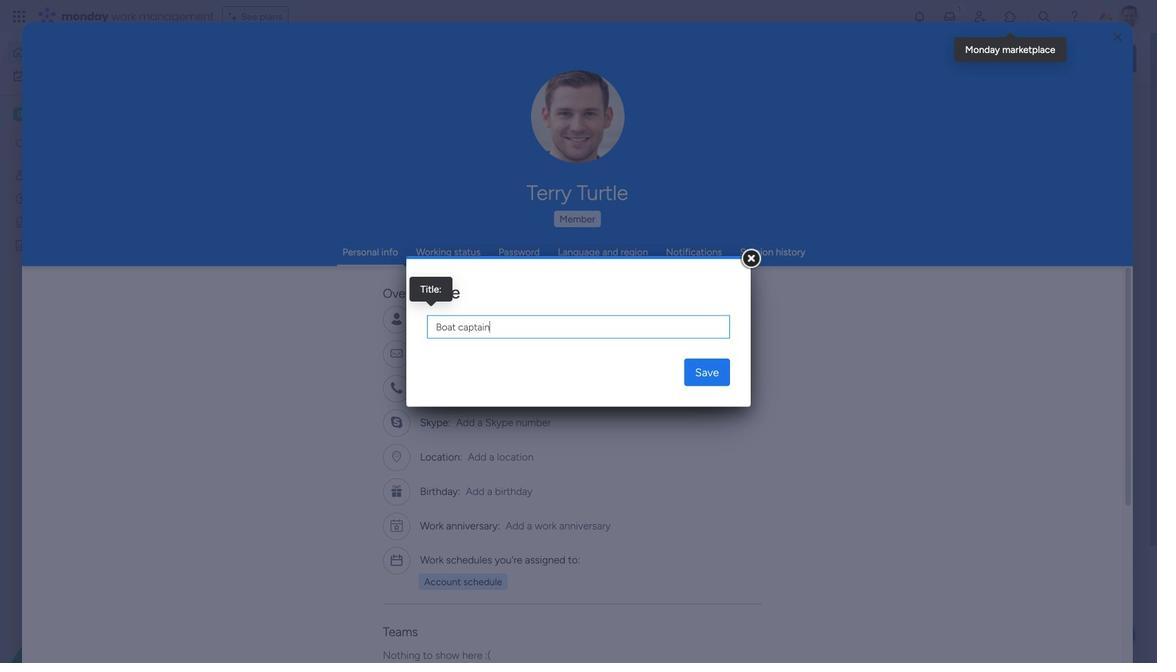 Task type: describe. For each thing, give the bounding box(es) containing it.
1 add to favorites image from the left
[[409, 252, 422, 266]]

0 horizontal spatial public board image
[[14, 216, 28, 229]]

add to favorites image
[[409, 421, 422, 434]]

templates image image
[[943, 277, 1125, 372]]

search everything image
[[1038, 10, 1052, 23]]

1 vertical spatial lottie animation image
[[0, 524, 176, 664]]

component image
[[455, 273, 468, 286]]

terry turtle image
[[1119, 6, 1141, 28]]

public dashboard image
[[14, 239, 28, 252]]

update feed image
[[943, 10, 957, 23]]

copied! image
[[485, 314, 495, 325]]

0 horizontal spatial lottie animation element
[[0, 524, 176, 664]]

v2 bolt switch image
[[1049, 51, 1057, 66]]

close image
[[1114, 32, 1122, 42]]

public board image for 1st add to favorites icon from left
[[230, 252, 245, 267]]

notifications image
[[913, 10, 927, 23]]

contact sales element
[[930, 634, 1137, 664]]

workspace image
[[13, 107, 27, 122]]

1 image
[[954, 1, 966, 16]]

dapulse x slim image
[[1116, 100, 1133, 116]]

2 add to favorites image from the left
[[859, 252, 873, 266]]



Task type: locate. For each thing, give the bounding box(es) containing it.
1 horizontal spatial lottie animation image
[[540, 33, 928, 85]]

add to favorites image
[[409, 252, 422, 266], [859, 252, 873, 266]]

0 horizontal spatial public board image
[[230, 252, 245, 267]]

0 vertical spatial lottie animation image
[[540, 33, 928, 85]]

0 horizontal spatial add to favorites image
[[409, 252, 422, 266]]

component image
[[230, 273, 243, 286]]

invite members image
[[974, 10, 987, 23]]

quick search results list box
[[213, 129, 897, 480]]

help image
[[1068, 10, 1082, 23]]

remove from favorites image
[[634, 252, 648, 266]]

select product image
[[12, 10, 26, 23]]

1 public board image from the left
[[230, 252, 245, 267]]

None field
[[427, 315, 730, 339]]

help center element
[[930, 568, 1137, 623]]

0 vertical spatial public board image
[[14, 216, 28, 229]]

0 vertical spatial lottie animation element
[[540, 33, 928, 85]]

monday marketplace image
[[1004, 10, 1018, 23]]

public board image up component icon
[[230, 252, 245, 267]]

list box
[[0, 161, 176, 443]]

public board image up public dashboard image
[[14, 216, 28, 229]]

lottie animation image
[[540, 33, 928, 85], [0, 524, 176, 664]]

1 horizontal spatial public board image
[[681, 252, 696, 267]]

1 horizontal spatial lottie animation element
[[540, 33, 928, 85]]

public board image up component image
[[455, 252, 471, 267]]

1 horizontal spatial public board image
[[455, 252, 471, 267]]

0 horizontal spatial lottie animation image
[[0, 524, 176, 664]]

public board image for second add to favorites icon from the left
[[681, 252, 696, 267]]

lottie animation element
[[540, 33, 928, 85], [0, 524, 176, 664]]

v2 user feedback image
[[941, 51, 952, 67]]

1 vertical spatial public board image
[[455, 252, 471, 267]]

1 vertical spatial lottie animation element
[[0, 524, 176, 664]]

see plans image
[[229, 9, 241, 24]]

2 public board image from the left
[[681, 252, 696, 267]]

public board image
[[230, 252, 245, 267], [681, 252, 696, 267]]

1 horizontal spatial add to favorites image
[[859, 252, 873, 266]]

public board image
[[14, 216, 28, 229], [455, 252, 471, 267]]

option
[[0, 163, 176, 166]]

public board image right 'remove from favorites' image
[[681, 252, 696, 267]]

getting started element
[[930, 502, 1137, 557]]



Task type: vqa. For each thing, say whether or not it's contained in the screenshot.
work associated with monday
no



